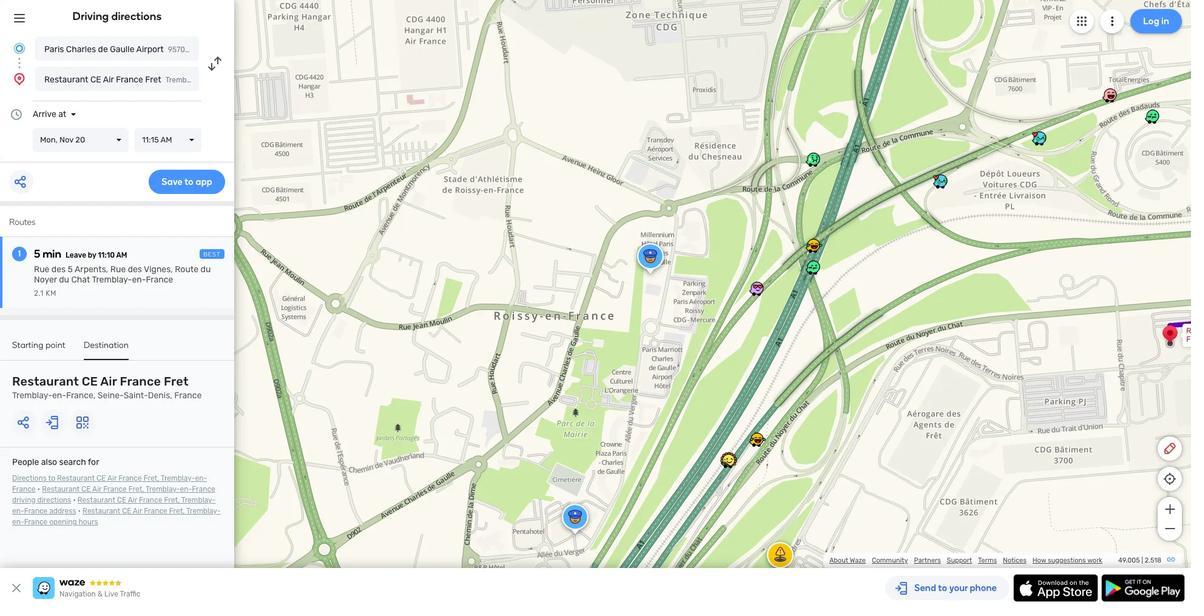Task type: vqa. For each thing, say whether or not it's contained in the screenshot.
Rue
yes



Task type: describe. For each thing, give the bounding box(es) containing it.
km
[[46, 290, 57, 298]]

destination button
[[84, 341, 129, 361]]

chat
[[71, 275, 90, 285]]

traffic
[[120, 591, 140, 599]]

tremblay- for restaurant ce air france fret, tremblay- en-france address
[[181, 497, 216, 505]]

routes
[[9, 217, 35, 228]]

partners
[[914, 557, 941, 565]]

opening
[[49, 518, 77, 527]]

restaurant ce air france fret, tremblay- en-france address
[[12, 497, 216, 516]]

fret, for restaurant ce air france fret, tremblay- en-france opening hours
[[169, 507, 185, 516]]

fret for restaurant ce air france fret tremblay-en-france, seine-saint-denis, france
[[164, 375, 189, 389]]

arrive
[[33, 109, 56, 120]]

fret, inside 'directions to restaurant ce air france fret, tremblay-en- france'
[[144, 475, 159, 483]]

am inside list box
[[161, 135, 172, 144]]

work
[[1088, 557, 1103, 565]]

fret, for restaurant ce air france fret, tremblay-en-france driving directions
[[129, 486, 144, 494]]

ce for restaurant ce air france fret, tremblay- en-france address
[[117, 497, 126, 505]]

to
[[48, 475, 55, 483]]

hours
[[79, 518, 98, 527]]

fret, for restaurant ce air france fret, tremblay- en-france address
[[164, 497, 180, 505]]

saint-
[[124, 391, 148, 401]]

49.005
[[1119, 557, 1140, 565]]

denis,
[[148, 391, 172, 401]]

11:15 am
[[142, 135, 172, 144]]

2.518
[[1145, 557, 1162, 565]]

restaurant ce air france fret, tremblay- en-france opening hours link
[[12, 507, 221, 527]]

mon,
[[40, 135, 58, 144]]

france inside rue des 5 arpents, rue des vignes, route du noyer du chat tremblay-en-france 2.1 km
[[146, 275, 173, 285]]

point
[[46, 341, 66, 351]]

rue des 5 arpents, rue des vignes, route du noyer du chat tremblay-en-france 2.1 km
[[34, 265, 211, 298]]

restaurant for restaurant ce air france fret, tremblay-en-france driving directions
[[42, 486, 80, 494]]

nov
[[60, 135, 74, 144]]

zoom out image
[[1163, 522, 1178, 537]]

ce for restaurant ce air france fret, tremblay- en-france opening hours
[[122, 507, 131, 516]]

about waze link
[[830, 557, 866, 565]]

1
[[18, 249, 21, 259]]

tremblay- inside rue des 5 arpents, rue des vignes, route du noyer du chat tremblay-en-france 2.1 km
[[92, 275, 132, 285]]

terms
[[979, 557, 997, 565]]

charles
[[66, 44, 96, 55]]

restaurant ce air france fret button
[[35, 67, 199, 91]]

restaurant ce air france fret, tremblay-en-france driving directions
[[12, 486, 215, 505]]

de
[[98, 44, 108, 55]]

pencil image
[[1163, 442, 1178, 456]]

route
[[175, 265, 199, 275]]

driving
[[12, 497, 36, 505]]

link image
[[1167, 555, 1176, 565]]

5 inside rue des 5 arpents, rue des vignes, route du noyer du chat tremblay-en-france 2.1 km
[[68, 265, 73, 275]]

vignes,
[[144, 265, 173, 275]]

2 des from the left
[[128, 265, 142, 275]]

directions
[[12, 475, 47, 483]]

|
[[1142, 557, 1144, 565]]

how suggestions work link
[[1033, 557, 1103, 565]]

ce for restaurant ce air france fret
[[90, 75, 101, 85]]

arrive at
[[33, 109, 66, 120]]

restaurant for restaurant ce air france fret, tremblay- en-france address
[[78, 497, 115, 505]]

tremblay- for restaurant ce air france fret, tremblay- en-france opening hours
[[186, 507, 221, 516]]

live
[[104, 591, 118, 599]]

&
[[98, 591, 103, 599]]

air for restaurant ce air france fret, tremblay- en-france opening hours
[[133, 507, 142, 516]]

air for restaurant ce air france fret
[[103, 75, 114, 85]]

destination
[[84, 341, 129, 351]]

1 horizontal spatial directions
[[111, 10, 162, 23]]

0 vertical spatial 5
[[34, 248, 40, 261]]

starting point
[[12, 341, 66, 351]]

x image
[[9, 582, 24, 596]]

restaurant ce air france fret, tremblay- en-france address link
[[12, 497, 216, 516]]

tremblay- for restaurant ce air france fret tremblay-en-france, seine-saint-denis, france
[[12, 391, 52, 401]]

restaurant ce air france fret
[[44, 75, 161, 85]]

at
[[58, 109, 66, 120]]

1 horizontal spatial du
[[201, 265, 211, 275]]

arpents,
[[75, 265, 108, 275]]

tremblay- for restaurant ce air france fret, tremblay-en-france driving directions
[[146, 486, 180, 494]]

min
[[43, 248, 61, 261]]

directions to restaurant ce air france fret, tremblay-en- france link
[[12, 475, 207, 494]]

community link
[[872, 557, 908, 565]]

france inside button
[[116, 75, 143, 85]]

paris charles de gaulle airport
[[44, 44, 164, 55]]

by
[[88, 251, 96, 260]]

2.1
[[34, 290, 44, 298]]

mon, nov 20 list box
[[33, 128, 129, 152]]

gaulle
[[110, 44, 134, 55]]

people
[[12, 458, 39, 468]]



Task type: locate. For each thing, give the bounding box(es) containing it.
leave
[[66, 251, 86, 260]]

ce inside restaurant ce air france fret tremblay-en-france, seine-saint-denis, france
[[82, 375, 98, 389]]

restaurant inside restaurant ce air france fret, tremblay- en-france address
[[78, 497, 115, 505]]

5 down leave
[[68, 265, 73, 275]]

11:15
[[142, 135, 159, 144]]

0 horizontal spatial 5
[[34, 248, 40, 261]]

0 horizontal spatial fret
[[145, 75, 161, 85]]

11:15 am list box
[[135, 128, 202, 152]]

en- for restaurant ce air france fret, tremblay-en-france driving directions
[[180, 486, 192, 494]]

air up restaurant ce air france fret, tremblay-en-france driving directions link
[[107, 475, 117, 483]]

rue down 11:10 on the top
[[110, 265, 126, 275]]

am inside 5 min leave by 11:10 am
[[116, 251, 127, 260]]

am right 11:15
[[161, 135, 172, 144]]

mon, nov 20
[[40, 135, 85, 144]]

5 left min
[[34, 248, 40, 261]]

restaurant for restaurant ce air france fret tremblay-en-france, seine-saint-denis, france
[[12, 375, 79, 389]]

location image
[[12, 72, 27, 86]]

address
[[49, 507, 76, 516]]

ce
[[90, 75, 101, 85], [82, 375, 98, 389], [97, 475, 106, 483], [81, 486, 91, 494], [117, 497, 126, 505], [122, 507, 131, 516]]

du left chat
[[59, 275, 69, 285]]

noyer
[[34, 275, 57, 285]]

air inside 'directions to restaurant ce air france fret, tremblay-en- france'
[[107, 475, 117, 483]]

air for restaurant ce air france fret, tremblay- en-france address
[[128, 497, 137, 505]]

en- inside restaurant ce air france fret tremblay-en-france, seine-saint-denis, france
[[52, 391, 66, 401]]

air inside restaurant ce air france fret, tremblay- en-france address
[[128, 497, 137, 505]]

driving directions
[[73, 10, 162, 23]]

suggestions
[[1048, 557, 1086, 565]]

directions up airport
[[111, 10, 162, 23]]

directions to restaurant ce air france fret, tremblay-en- france
[[12, 475, 207, 494]]

0 vertical spatial fret
[[145, 75, 161, 85]]

ce inside 'directions to restaurant ce air france fret, tremblay-en- france'
[[97, 475, 106, 483]]

restaurant down paris
[[44, 75, 88, 85]]

0 vertical spatial directions
[[111, 10, 162, 23]]

en- inside restaurant ce air france fret, tremblay- en-france opening hours
[[12, 518, 24, 527]]

air up seine-
[[100, 375, 117, 389]]

0 horizontal spatial rue
[[34, 265, 49, 275]]

air
[[103, 75, 114, 85], [100, 375, 117, 389], [107, 475, 117, 483], [92, 486, 102, 494], [128, 497, 137, 505], [133, 507, 142, 516]]

restaurant down search
[[57, 475, 95, 483]]

directions inside restaurant ce air france fret, tremblay-en-france driving directions
[[37, 497, 71, 505]]

0 vertical spatial am
[[161, 135, 172, 144]]

navigation & live traffic
[[59, 591, 140, 599]]

0 horizontal spatial des
[[52, 265, 66, 275]]

restaurant inside restaurant ce air france fret tremblay-en-france, seine-saint-denis, france
[[12, 375, 79, 389]]

air inside restaurant ce air france fret, tremblay-en-france driving directions
[[92, 486, 102, 494]]

support
[[947, 557, 972, 565]]

restaurant ce air france fret tremblay-en-france, seine-saint-denis, france
[[12, 375, 202, 401]]

restaurant inside restaurant ce air france fret, tremblay- en-france opening hours
[[83, 507, 120, 516]]

1 vertical spatial 5
[[68, 265, 73, 275]]

fret up denis,
[[164, 375, 189, 389]]

air down restaurant ce air france fret, tremblay-en-france driving directions
[[133, 507, 142, 516]]

restaurant up hours
[[83, 507, 120, 516]]

air for restaurant ce air france fret tremblay-en-france, seine-saint-denis, france
[[100, 375, 117, 389]]

1 horizontal spatial 5
[[68, 265, 73, 275]]

5
[[34, 248, 40, 261], [68, 265, 73, 275]]

des
[[52, 265, 66, 275], [128, 265, 142, 275]]

also
[[41, 458, 57, 468]]

en- for restaurant ce air france fret, tremblay- en-france address
[[12, 507, 24, 516]]

fret, inside restaurant ce air france fret, tremblay- en-france address
[[164, 497, 180, 505]]

fret inside restaurant ce air france fret button
[[145, 75, 161, 85]]

49.005 | 2.518
[[1119, 557, 1162, 565]]

11:10
[[98, 251, 115, 260]]

restaurant
[[44, 75, 88, 85], [12, 375, 79, 389], [57, 475, 95, 483], [42, 486, 80, 494], [78, 497, 115, 505], [83, 507, 120, 516]]

2 rue from the left
[[110, 265, 126, 275]]

1 vertical spatial am
[[116, 251, 127, 260]]

search
[[59, 458, 86, 468]]

1 rue from the left
[[34, 265, 49, 275]]

ce inside restaurant ce air france fret button
[[90, 75, 101, 85]]

restaurant down to
[[42, 486, 80, 494]]

air inside button
[[103, 75, 114, 85]]

1 horizontal spatial rue
[[110, 265, 126, 275]]

restaurant inside button
[[44, 75, 88, 85]]

1 horizontal spatial fret
[[164, 375, 189, 389]]

1 horizontal spatial am
[[161, 135, 172, 144]]

tremblay- inside restaurant ce air france fret, tremblay-en-france driving directions
[[146, 486, 180, 494]]

starting point button
[[12, 341, 66, 359]]

0 horizontal spatial du
[[59, 275, 69, 285]]

restaurant ce air france fret, tremblay-en-france driving directions link
[[12, 486, 215, 505]]

fret for restaurant ce air france fret
[[145, 75, 161, 85]]

ce for restaurant ce air france fret tremblay-en-france, seine-saint-denis, france
[[82, 375, 98, 389]]

en- for restaurant ce air france fret tremblay-en-france, seine-saint-denis, france
[[52, 391, 66, 401]]

1 des from the left
[[52, 265, 66, 275]]

des left the vignes,
[[128, 265, 142, 275]]

fret,
[[144, 475, 159, 483], [129, 486, 144, 494], [164, 497, 180, 505], [169, 507, 185, 516]]

starting
[[12, 341, 43, 351]]

clock image
[[9, 107, 24, 122]]

0 horizontal spatial directions
[[37, 497, 71, 505]]

fret, inside restaurant ce air france fret, tremblay-en-france driving directions
[[129, 486, 144, 494]]

0 horizontal spatial am
[[116, 251, 127, 260]]

am right 11:10 on the top
[[116, 251, 127, 260]]

des down min
[[52, 265, 66, 275]]

fret, inside restaurant ce air france fret, tremblay- en-france opening hours
[[169, 507, 185, 516]]

am
[[161, 135, 172, 144], [116, 251, 127, 260]]

about
[[830, 557, 849, 565]]

en- for restaurant ce air france fret, tremblay- en-france opening hours
[[12, 518, 24, 527]]

1 vertical spatial directions
[[37, 497, 71, 505]]

restaurant for restaurant ce air france fret, tremblay- en-france opening hours
[[83, 507, 120, 516]]

du
[[201, 265, 211, 275], [59, 275, 69, 285]]

restaurant for restaurant ce air france fret
[[44, 75, 88, 85]]

tremblay- inside restaurant ce air france fret, tremblay- en-france address
[[181, 497, 216, 505]]

how
[[1033, 557, 1047, 565]]

tremblay- inside 'directions to restaurant ce air france fret, tremblay-en- france'
[[161, 475, 195, 483]]

paris
[[44, 44, 64, 55]]

en- inside 'directions to restaurant ce air france fret, tremblay-en- france'
[[195, 475, 207, 483]]

ce inside restaurant ce air france fret, tremblay-en-france driving directions
[[81, 486, 91, 494]]

best
[[203, 251, 221, 259]]

terms link
[[979, 557, 997, 565]]

driving
[[73, 10, 109, 23]]

fret
[[145, 75, 161, 85], [164, 375, 189, 389]]

waze
[[850, 557, 866, 565]]

france
[[116, 75, 143, 85], [146, 275, 173, 285], [120, 375, 161, 389], [174, 391, 202, 401], [118, 475, 142, 483], [12, 486, 36, 494], [103, 486, 127, 494], [192, 486, 215, 494], [139, 497, 162, 505], [24, 507, 48, 516], [144, 507, 167, 516], [24, 518, 48, 527]]

community
[[872, 557, 908, 565]]

support link
[[947, 557, 972, 565]]

air inside restaurant ce air france fret, tremblay- en-france opening hours
[[133, 507, 142, 516]]

en-
[[132, 275, 146, 285], [52, 391, 66, 401], [195, 475, 207, 483], [180, 486, 192, 494], [12, 507, 24, 516], [12, 518, 24, 527]]

restaurant inside restaurant ce air france fret, tremblay-en-france driving directions
[[42, 486, 80, 494]]

restaurant down starting point button
[[12, 375, 79, 389]]

france,
[[66, 391, 96, 401]]

tremblay-
[[92, 275, 132, 285], [12, 391, 52, 401], [161, 475, 195, 483], [146, 486, 180, 494], [181, 497, 216, 505], [186, 507, 221, 516]]

en- inside restaurant ce air france fret, tremblay- en-france address
[[12, 507, 24, 516]]

air up restaurant ce air france fret, tremblay- en-france address
[[92, 486, 102, 494]]

zoom in image
[[1163, 503, 1178, 517]]

fret inside restaurant ce air france fret tremblay-en-france, seine-saint-denis, france
[[164, 375, 189, 389]]

en- inside restaurant ce air france fret, tremblay-en-france driving directions
[[180, 486, 192, 494]]

1 horizontal spatial des
[[128, 265, 142, 275]]

restaurant down 'directions to restaurant ce air france fret, tremblay-en- france' link
[[78, 497, 115, 505]]

paris charles de gaulle airport button
[[35, 36, 199, 61]]

navigation
[[59, 591, 96, 599]]

partners link
[[914, 557, 941, 565]]

people also search for
[[12, 458, 99, 468]]

restaurant ce air france fret, tremblay- en-france opening hours
[[12, 507, 221, 527]]

seine-
[[98, 391, 124, 401]]

notices link
[[1003, 557, 1027, 565]]

air inside restaurant ce air france fret tremblay-en-france, seine-saint-denis, france
[[100, 375, 117, 389]]

fret down airport
[[145, 75, 161, 85]]

air for restaurant ce air france fret, tremblay-en-france driving directions
[[92, 486, 102, 494]]

du down best
[[201, 265, 211, 275]]

tremblay- inside restaurant ce air france fret, tremblay- en-france opening hours
[[186, 507, 221, 516]]

for
[[88, 458, 99, 468]]

ce inside restaurant ce air france fret, tremblay- en-france address
[[117, 497, 126, 505]]

about waze community partners support terms notices how suggestions work
[[830, 557, 1103, 565]]

directions
[[111, 10, 162, 23], [37, 497, 71, 505]]

rue down min
[[34, 265, 49, 275]]

ce for restaurant ce air france fret, tremblay-en-france driving directions
[[81, 486, 91, 494]]

airport
[[136, 44, 164, 55]]

air down the 'paris charles de gaulle airport'
[[103, 75, 114, 85]]

air up restaurant ce air france fret, tremblay- en-france opening hours "link"
[[128, 497, 137, 505]]

1 vertical spatial fret
[[164, 375, 189, 389]]

restaurant inside 'directions to restaurant ce air france fret, tremblay-en- france'
[[57, 475, 95, 483]]

en- inside rue des 5 arpents, rue des vignes, route du noyer du chat tremblay-en-france 2.1 km
[[132, 275, 146, 285]]

notices
[[1003, 557, 1027, 565]]

current location image
[[12, 41, 27, 56]]

5 min leave by 11:10 am
[[34, 248, 127, 261]]

directions up the address
[[37, 497, 71, 505]]

20
[[75, 135, 85, 144]]

tremblay- inside restaurant ce air france fret tremblay-en-france, seine-saint-denis, france
[[12, 391, 52, 401]]

ce inside restaurant ce air france fret, tremblay- en-france opening hours
[[122, 507, 131, 516]]



